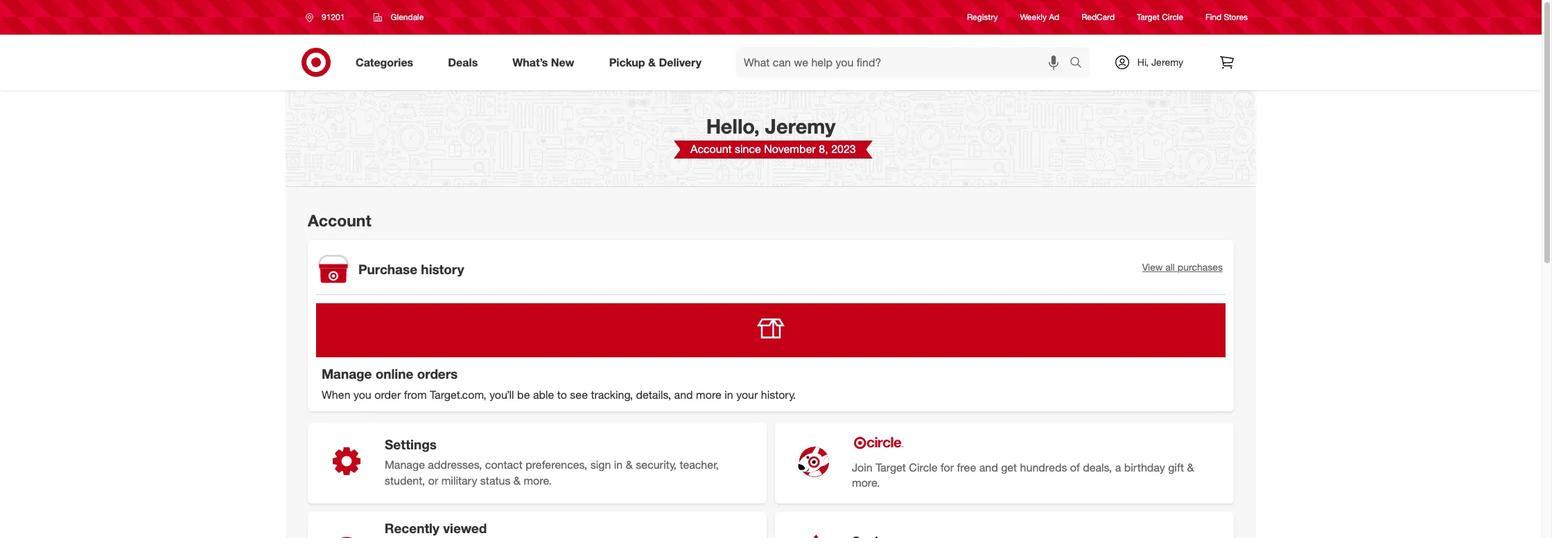Task type: describe. For each thing, give the bounding box(es) containing it.
what's new
[[512, 55, 574, 69]]

military
[[441, 474, 477, 488]]

purchases
[[1178, 261, 1223, 273]]

deals
[[448, 55, 478, 69]]

manage online orders when you order from target.com, you'll be able to see tracking, details, and more in your history.
[[322, 366, 796, 402]]

november
[[764, 142, 816, 156]]

more. inside settings manage addresses, contact preferences, sign in & security, teacher, student, or military status & more.
[[524, 474, 552, 488]]

1 horizontal spatial circle
[[1162, 12, 1183, 22]]

join target circle for free and get hundreds of deals, a birthday gift & more. link
[[775, 423, 1234, 504]]

you'll
[[489, 389, 514, 402]]

target circle
[[1137, 12, 1183, 22]]

details,
[[636, 389, 671, 402]]

be
[[517, 389, 530, 402]]

target circle link
[[1137, 11, 1183, 23]]

search
[[1063, 57, 1097, 70]]

8,
[[819, 142, 828, 156]]

& left security,
[[626, 458, 633, 472]]

free
[[957, 461, 976, 475]]

join target circle for free and get hundreds of deals, a birthday gift & more.
[[852, 461, 1194, 490]]

orders
[[417, 366, 458, 382]]

stores
[[1224, 12, 1248, 22]]

91201
[[322, 12, 345, 22]]

sign
[[590, 458, 611, 472]]

student,
[[385, 474, 425, 488]]

when
[[322, 389, 350, 402]]

weekly ad link
[[1020, 11, 1059, 23]]

91201 button
[[297, 5, 359, 30]]

see
[[570, 389, 588, 402]]

you
[[354, 389, 371, 402]]

search button
[[1063, 47, 1097, 80]]

jeremy for hello,
[[765, 114, 836, 139]]

gift
[[1168, 461, 1184, 475]]

order
[[374, 389, 401, 402]]

target inside join target circle for free and get hundreds of deals, a birthday gift & more.
[[876, 461, 906, 475]]

birthday
[[1124, 461, 1165, 475]]

able
[[533, 389, 554, 402]]

pickup
[[609, 55, 645, 69]]

& down contact
[[514, 474, 521, 488]]

categories
[[356, 55, 413, 69]]

since
[[735, 142, 761, 156]]

hello, jeremy account since november 8, 2023
[[690, 114, 856, 156]]

a
[[1115, 461, 1121, 475]]

delivery
[[659, 55, 702, 69]]

hi,
[[1137, 56, 1149, 68]]

more. inside join target circle for free and get hundreds of deals, a birthday gift & more.
[[852, 477, 880, 490]]

security,
[[636, 458, 677, 472]]

join
[[852, 461, 873, 475]]

new
[[551, 55, 574, 69]]

pickup & delivery
[[609, 55, 702, 69]]

addresses,
[[428, 458, 482, 472]]

of
[[1070, 461, 1080, 475]]

what's
[[512, 55, 548, 69]]

circle inside join target circle for free and get hundreds of deals, a birthday gift & more.
[[909, 461, 938, 475]]

online
[[376, 366, 413, 382]]

glendale
[[391, 12, 424, 22]]

your
[[736, 389, 758, 402]]

in inside manage online orders when you order from target.com, you'll be able to see tracking, details, and more in your history.
[[725, 389, 733, 402]]

history
[[421, 262, 464, 278]]

registry link
[[967, 11, 998, 23]]

weekly ad
[[1020, 12, 1059, 22]]

glendale button
[[365, 5, 433, 30]]

more
[[696, 389, 722, 402]]



Task type: vqa. For each thing, say whether or not it's contained in the screenshot.
orders
yes



Task type: locate. For each thing, give the bounding box(es) containing it.
and left get
[[979, 461, 998, 475]]

target down target circle image
[[876, 461, 906, 475]]

jeremy right hi,
[[1151, 56, 1183, 68]]

jeremy up november
[[765, 114, 836, 139]]

What can we help you find? suggestions appear below search field
[[736, 47, 1073, 78]]

jeremy
[[1151, 56, 1183, 68], [765, 114, 836, 139]]

redcard link
[[1082, 11, 1115, 23]]

manage inside manage online orders when you order from target.com, you'll be able to see tracking, details, and more in your history.
[[322, 366, 372, 382]]

target.com,
[[430, 389, 486, 402]]

0 vertical spatial manage
[[322, 366, 372, 382]]

1 horizontal spatial and
[[979, 461, 998, 475]]

registry
[[967, 12, 998, 22]]

account inside the hello, jeremy account since november 8, 2023
[[690, 142, 732, 156]]

0 horizontal spatial target
[[876, 461, 906, 475]]

0 vertical spatial account
[[690, 142, 732, 156]]

& right pickup
[[648, 55, 656, 69]]

in left your
[[725, 389, 733, 402]]

account down hello,
[[690, 142, 732, 156]]

target
[[1137, 12, 1160, 22], [876, 461, 906, 475]]

1 horizontal spatial in
[[725, 389, 733, 402]]

tracking,
[[591, 389, 633, 402]]

account up the purchase
[[308, 211, 371, 230]]

circle left find
[[1162, 12, 1183, 22]]

more.
[[524, 474, 552, 488], [852, 477, 880, 490]]

recently viewed
[[385, 521, 487, 537]]

circle
[[1162, 12, 1183, 22], [909, 461, 938, 475]]

0 vertical spatial circle
[[1162, 12, 1183, 22]]

ad
[[1049, 12, 1059, 22]]

categories link
[[344, 47, 431, 78]]

1 vertical spatial jeremy
[[765, 114, 836, 139]]

account
[[690, 142, 732, 156], [308, 211, 371, 230]]

and inside manage online orders when you order from target.com, you'll be able to see tracking, details, and more in your history.
[[674, 389, 693, 402]]

purchase history link
[[308, 240, 997, 286]]

settings manage addresses, contact preferences, sign in & security, teacher, student, or military status & more.
[[385, 436, 719, 488]]

1 vertical spatial in
[[614, 458, 623, 472]]

0 horizontal spatial more.
[[524, 474, 552, 488]]

1 horizontal spatial account
[[690, 142, 732, 156]]

manage up when
[[322, 366, 372, 382]]

purchase history
[[358, 262, 464, 278]]

pickup & delivery link
[[597, 47, 719, 78]]

deals link
[[436, 47, 495, 78]]

purchase
[[358, 262, 417, 278]]

get
[[1001, 461, 1017, 475]]

find
[[1206, 12, 1222, 22]]

deals,
[[1083, 461, 1112, 475]]

view all purchases
[[1142, 261, 1223, 273]]

hello,
[[706, 114, 760, 139]]

to
[[557, 389, 567, 402]]

0 horizontal spatial in
[[614, 458, 623, 472]]

& right 'gift'
[[1187, 461, 1194, 475]]

0 horizontal spatial manage
[[322, 366, 372, 382]]

1 horizontal spatial target
[[1137, 12, 1160, 22]]

find stores
[[1206, 12, 1248, 22]]

recently viewed link
[[308, 512, 614, 539]]

1 vertical spatial circle
[[909, 461, 938, 475]]

0 vertical spatial target
[[1137, 12, 1160, 22]]

2023
[[831, 142, 856, 156]]

1 vertical spatial target
[[876, 461, 906, 475]]

what's new link
[[501, 47, 592, 78]]

jeremy for hi,
[[1151, 56, 1183, 68]]

history.
[[761, 389, 796, 402]]

hundreds
[[1020, 461, 1067, 475]]

and left more
[[674, 389, 693, 402]]

1 vertical spatial account
[[308, 211, 371, 230]]

1 horizontal spatial manage
[[385, 458, 425, 472]]

0 horizontal spatial account
[[308, 211, 371, 230]]

teacher,
[[680, 458, 719, 472]]

1 horizontal spatial more.
[[852, 477, 880, 490]]

or
[[428, 474, 438, 488]]

&
[[648, 55, 656, 69], [626, 458, 633, 472], [1187, 461, 1194, 475], [514, 474, 521, 488]]

& inside join target circle for free and get hundreds of deals, a birthday gift & more.
[[1187, 461, 1194, 475]]

target up hi,
[[1137, 12, 1160, 22]]

view
[[1142, 261, 1163, 273]]

more. down preferences,
[[524, 474, 552, 488]]

0 horizontal spatial jeremy
[[765, 114, 836, 139]]

hi, jeremy
[[1137, 56, 1183, 68]]

jeremy inside the hello, jeremy account since november 8, 2023
[[765, 114, 836, 139]]

0 vertical spatial and
[[674, 389, 693, 402]]

target circle image
[[852, 436, 905, 452]]

1 vertical spatial manage
[[385, 458, 425, 472]]

all
[[1165, 261, 1175, 273]]

manage up student,
[[385, 458, 425, 472]]

0 vertical spatial jeremy
[[1151, 56, 1183, 68]]

and
[[674, 389, 693, 402], [979, 461, 998, 475]]

manage
[[322, 366, 372, 382], [385, 458, 425, 472]]

settings
[[385, 436, 437, 452]]

circle left for
[[909, 461, 938, 475]]

contact
[[485, 458, 523, 472]]

in inside settings manage addresses, contact preferences, sign in & security, teacher, student, or military status & more.
[[614, 458, 623, 472]]

1 horizontal spatial jeremy
[[1151, 56, 1183, 68]]

0 horizontal spatial and
[[674, 389, 693, 402]]

viewed
[[443, 521, 487, 537]]

manage inside settings manage addresses, contact preferences, sign in & security, teacher, student, or military status & more.
[[385, 458, 425, 472]]

recently
[[385, 521, 439, 537]]

status
[[480, 474, 511, 488]]

0 horizontal spatial circle
[[909, 461, 938, 475]]

from
[[404, 389, 427, 402]]

for
[[941, 461, 954, 475]]

more. down join
[[852, 477, 880, 490]]

preferences,
[[526, 458, 587, 472]]

in
[[725, 389, 733, 402], [614, 458, 623, 472]]

in right sign
[[614, 458, 623, 472]]

redcard
[[1082, 12, 1115, 22]]

find stores link
[[1206, 11, 1248, 23]]

1 vertical spatial and
[[979, 461, 998, 475]]

0 vertical spatial in
[[725, 389, 733, 402]]

weekly
[[1020, 12, 1047, 22]]

and inside join target circle for free and get hundreds of deals, a birthday gift & more.
[[979, 461, 998, 475]]



